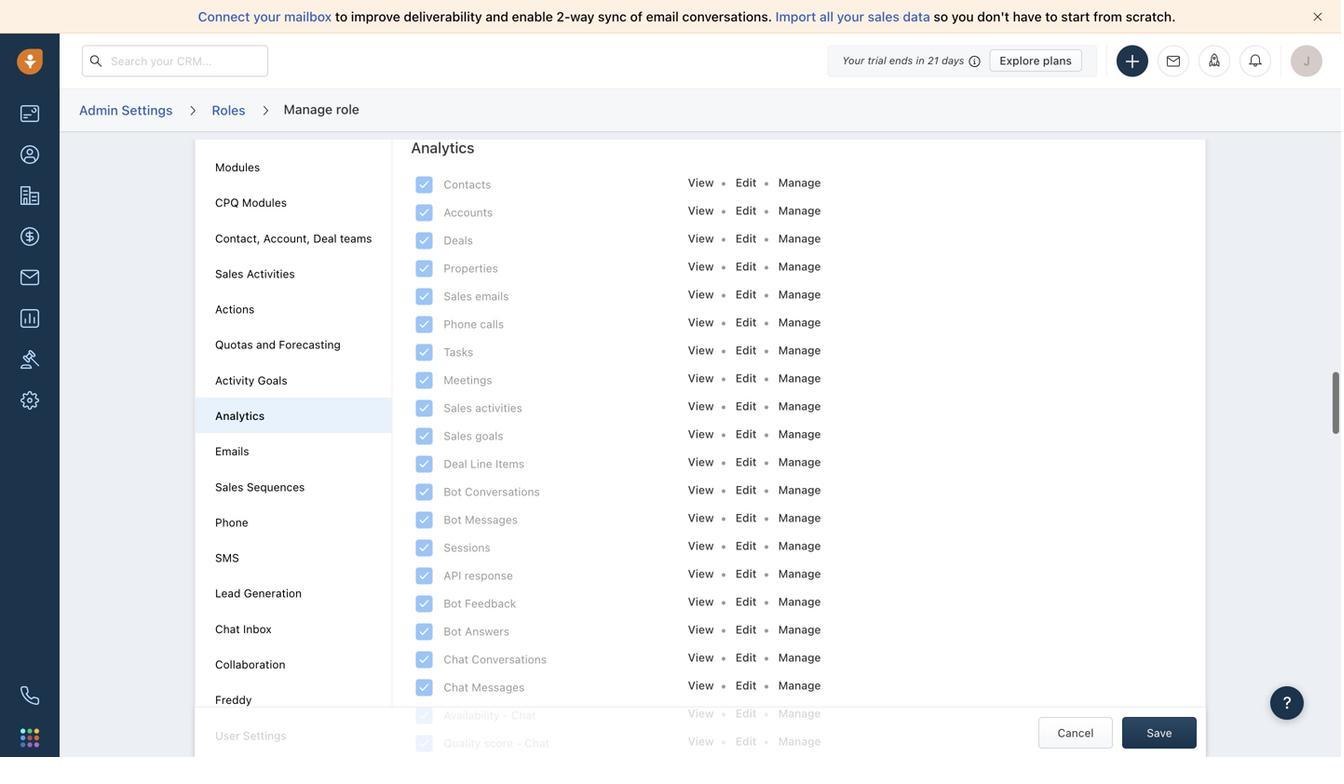 Task type: locate. For each thing, give the bounding box(es) containing it.
bot for bot answers
[[444, 625, 462, 638]]

10 view from the top
[[688, 428, 714, 441]]

chat left inbox
[[215, 623, 240, 636]]

settings
[[122, 102, 173, 118], [243, 729, 287, 742]]

8 manage from the top
[[779, 372, 821, 385]]

conversations down items
[[465, 485, 540, 498]]

12 view from the top
[[688, 484, 714, 497]]

manage for sales emails
[[779, 288, 821, 301]]

4 edit from the top
[[736, 260, 757, 273]]

1 vertical spatial analytics
[[215, 409, 265, 422]]

1 manage from the top
[[779, 176, 821, 189]]

bot feedback
[[444, 597, 516, 610]]

phone
[[444, 318, 477, 331], [215, 516, 248, 529]]

1 horizontal spatial your
[[837, 9, 865, 24]]

15 manage from the top
[[779, 567, 821, 580]]

1 view from the top
[[688, 176, 714, 189]]

manage
[[779, 176, 821, 189], [779, 204, 821, 217], [779, 232, 821, 245], [779, 260, 821, 273], [779, 288, 821, 301], [779, 316, 821, 329], [779, 344, 821, 357], [779, 372, 821, 385], [779, 400, 821, 413], [779, 428, 821, 441], [779, 456, 821, 469], [779, 484, 821, 497], [779, 512, 821, 525], [779, 539, 821, 553], [779, 567, 821, 580], [779, 595, 821, 608], [779, 623, 821, 636], [779, 651, 821, 664], [779, 679, 821, 692], [779, 707, 821, 720], [779, 735, 821, 748]]

save
[[1147, 727, 1172, 740]]

2 manage from the top
[[779, 204, 821, 217]]

1 horizontal spatial settings
[[243, 729, 287, 742]]

0 horizontal spatial -
[[503, 709, 508, 722]]

20 edit from the top
[[736, 707, 757, 720]]

12 edit from the top
[[736, 484, 757, 497]]

manage for meetings
[[779, 372, 821, 385]]

16 view from the top
[[688, 595, 714, 608]]

1 horizontal spatial and
[[486, 9, 509, 24]]

1 vertical spatial phone
[[215, 516, 248, 529]]

5 edit from the top
[[736, 288, 757, 301]]

11 edit from the top
[[736, 456, 757, 469]]

analytics down activity
[[215, 409, 265, 422]]

12 manage from the top
[[779, 484, 821, 497]]

2 edit from the top
[[736, 204, 757, 217]]

manage for bot messages
[[779, 512, 821, 525]]

0 vertical spatial messages
[[465, 513, 518, 526]]

0 horizontal spatial your
[[253, 9, 281, 24]]

manage for api response
[[779, 567, 821, 580]]

don't
[[978, 9, 1010, 24]]

0 vertical spatial -
[[503, 709, 508, 722]]

sales sequences link
[[215, 480, 305, 494]]

collaboration
[[215, 658, 285, 671]]

edit for deal line items
[[736, 456, 757, 469]]

4 view from the top
[[688, 260, 714, 273]]

20 view from the top
[[688, 707, 714, 720]]

view for sales goals
[[688, 428, 714, 441]]

your
[[842, 54, 865, 67]]

quality
[[444, 737, 481, 750]]

to right mailbox
[[335, 9, 348, 24]]

save button
[[1123, 717, 1197, 749]]

conversations
[[465, 485, 540, 498], [472, 653, 547, 666]]

21 manage from the top
[[779, 735, 821, 748]]

view for deals
[[688, 232, 714, 245]]

1 vertical spatial conversations
[[472, 653, 547, 666]]

line
[[470, 457, 492, 471]]

13 view from the top
[[688, 512, 714, 525]]

sales up actions at the top left of the page
[[215, 267, 244, 280]]

1 horizontal spatial -
[[516, 737, 522, 750]]

modules up the cpq
[[215, 161, 260, 174]]

your right all
[[837, 9, 865, 24]]

19 manage from the top
[[779, 679, 821, 692]]

sales emails
[[444, 290, 509, 303]]

15 view from the top
[[688, 567, 714, 580]]

contacts
[[444, 178, 491, 191]]

19 edit from the top
[[736, 679, 757, 692]]

admin settings link
[[78, 96, 174, 125]]

18 manage from the top
[[779, 651, 821, 664]]

cpq
[[215, 196, 239, 209]]

17 manage from the top
[[779, 623, 821, 636]]

1 horizontal spatial deal
[[444, 457, 467, 471]]

1 horizontal spatial to
[[1046, 9, 1058, 24]]

contact, account, deal teams link
[[215, 232, 372, 245]]

chat inbox link
[[215, 623, 272, 636]]

explore plans
[[1000, 54, 1072, 67]]

cpq modules
[[215, 196, 287, 209]]

3 bot from the top
[[444, 597, 462, 610]]

phone up tasks
[[444, 318, 477, 331]]

settings right user
[[243, 729, 287, 742]]

start
[[1061, 9, 1090, 24]]

deal left teams
[[313, 232, 337, 245]]

user settings link
[[215, 729, 287, 742]]

17 view from the top
[[688, 623, 714, 636]]

edit for meetings
[[736, 372, 757, 385]]

view
[[688, 176, 714, 189], [688, 204, 714, 217], [688, 232, 714, 245], [688, 260, 714, 273], [688, 288, 714, 301], [688, 316, 714, 329], [688, 344, 714, 357], [688, 372, 714, 385], [688, 400, 714, 413], [688, 428, 714, 441], [688, 456, 714, 469], [688, 484, 714, 497], [688, 512, 714, 525], [688, 539, 714, 553], [688, 567, 714, 580], [688, 595, 714, 608], [688, 623, 714, 636], [688, 651, 714, 664], [688, 679, 714, 692], [688, 707, 714, 720], [688, 735, 714, 748]]

9 manage from the top
[[779, 400, 821, 413]]

manage for bot answers
[[779, 623, 821, 636]]

1 vertical spatial settings
[[243, 729, 287, 742]]

sales for sales goals
[[444, 430, 472, 443]]

0 horizontal spatial and
[[256, 338, 276, 351]]

conversations for chat conversations
[[472, 653, 547, 666]]

generation
[[244, 587, 302, 600]]

manage for tasks
[[779, 344, 821, 357]]

edit for bot messages
[[736, 512, 757, 525]]

manage for contacts
[[779, 176, 821, 189]]

trial
[[868, 54, 887, 67]]

16 manage from the top
[[779, 595, 821, 608]]

actions link
[[215, 303, 255, 316]]

7 edit from the top
[[736, 344, 757, 357]]

14 edit from the top
[[736, 539, 757, 553]]

conversations for bot conversations
[[465, 485, 540, 498]]

0 horizontal spatial settings
[[122, 102, 173, 118]]

15 edit from the top
[[736, 567, 757, 580]]

contact,
[[215, 232, 260, 245]]

goals
[[475, 430, 504, 443]]

edit for phone calls
[[736, 316, 757, 329]]

bot left answers
[[444, 625, 462, 638]]

close image
[[1313, 12, 1323, 21]]

- up score
[[503, 709, 508, 722]]

0 horizontal spatial to
[[335, 9, 348, 24]]

sales left goals
[[444, 430, 472, 443]]

sales
[[215, 267, 244, 280], [444, 290, 472, 303], [444, 402, 472, 415], [444, 430, 472, 443], [215, 480, 244, 494]]

to
[[335, 9, 348, 24], [1046, 9, 1058, 24]]

phone up sms link
[[215, 516, 248, 529]]

0 horizontal spatial phone
[[215, 516, 248, 529]]

modules
[[215, 161, 260, 174], [242, 196, 287, 209]]

edit for sales activities
[[736, 400, 757, 413]]

9 view from the top
[[688, 400, 714, 413]]

1 vertical spatial messages
[[472, 681, 525, 694]]

1 bot from the top
[[444, 485, 462, 498]]

- right score
[[516, 737, 522, 750]]

5 view from the top
[[688, 288, 714, 301]]

cancel button
[[1039, 717, 1113, 749]]

chat right score
[[525, 737, 550, 750]]

2 view from the top
[[688, 204, 714, 217]]

18 view from the top
[[688, 651, 714, 664]]

0 vertical spatial conversations
[[465, 485, 540, 498]]

freddy
[[215, 694, 252, 707]]

9 edit from the top
[[736, 400, 757, 413]]

0 vertical spatial settings
[[122, 102, 173, 118]]

quotas
[[215, 338, 253, 351]]

cpq modules link
[[215, 196, 287, 209]]

16 edit from the top
[[736, 595, 757, 608]]

and right quotas
[[256, 338, 276, 351]]

your
[[253, 9, 281, 24], [837, 9, 865, 24]]

modules link
[[215, 161, 260, 174]]

scratch.
[[1126, 9, 1176, 24]]

enable
[[512, 9, 553, 24]]

6 edit from the top
[[736, 316, 757, 329]]

4 manage from the top
[[779, 260, 821, 273]]

3 edit from the top
[[736, 232, 757, 245]]

conversations.
[[682, 9, 772, 24]]

cancel
[[1058, 727, 1094, 740]]

deal
[[313, 232, 337, 245], [444, 457, 467, 471]]

1 horizontal spatial phone
[[444, 318, 477, 331]]

and left enable
[[486, 9, 509, 24]]

chat for chat inbox
[[215, 623, 240, 636]]

sales activities
[[444, 402, 523, 415]]

3 manage from the top
[[779, 232, 821, 245]]

manage for bot feedback
[[779, 595, 821, 608]]

plans
[[1043, 54, 1072, 67]]

settings for user settings
[[243, 729, 287, 742]]

emails
[[215, 445, 249, 458]]

messages down bot conversations
[[465, 513, 518, 526]]

to left start
[[1046, 9, 1058, 24]]

user settings
[[215, 729, 287, 742]]

connect
[[198, 9, 250, 24]]

edit for bot conversations
[[736, 484, 757, 497]]

tasks
[[444, 346, 473, 359]]

19 view from the top
[[688, 679, 714, 692]]

6 manage from the top
[[779, 316, 821, 329]]

teams
[[340, 232, 372, 245]]

sales down properties
[[444, 290, 472, 303]]

bot conversations
[[444, 485, 540, 498]]

bot for bot conversations
[[444, 485, 462, 498]]

1 vertical spatial and
[[256, 338, 276, 351]]

of
[[630, 9, 643, 24]]

0 horizontal spatial analytics
[[215, 409, 265, 422]]

11 manage from the top
[[779, 456, 821, 469]]

modules right the cpq
[[242, 196, 287, 209]]

18 edit from the top
[[736, 651, 757, 664]]

5 manage from the top
[[779, 288, 821, 301]]

activity goals link
[[215, 374, 287, 387]]

sales activities link
[[215, 267, 295, 280]]

manage for chat messages
[[779, 679, 821, 692]]

messages
[[465, 513, 518, 526], [472, 681, 525, 694]]

6 view from the top
[[688, 316, 714, 329]]

quotas and forecasting link
[[215, 338, 341, 351]]

10 edit from the top
[[736, 428, 757, 441]]

bot up bot messages in the left bottom of the page
[[444, 485, 462, 498]]

manage for properties
[[779, 260, 821, 273]]

view for chat conversations
[[688, 651, 714, 664]]

phone link
[[215, 516, 248, 529]]

meetings
[[444, 374, 492, 387]]

settings right admin
[[122, 102, 173, 118]]

so
[[934, 9, 948, 24]]

deals
[[444, 234, 473, 247]]

availability - chat
[[444, 709, 536, 722]]

view for accounts
[[688, 204, 714, 217]]

bot for bot feedback
[[444, 597, 462, 610]]

admin
[[79, 102, 118, 118]]

2 bot from the top
[[444, 513, 462, 526]]

7 view from the top
[[688, 344, 714, 357]]

4 bot from the top
[[444, 625, 462, 638]]

activity
[[215, 374, 255, 387]]

sales down meetings
[[444, 402, 472, 415]]

roles link
[[211, 96, 246, 125]]

sales up phone link
[[215, 480, 244, 494]]

14 manage from the top
[[779, 539, 821, 553]]

chat inbox
[[215, 623, 272, 636]]

sales for sales activities
[[444, 402, 472, 415]]

13 manage from the top
[[779, 512, 821, 525]]

8 view from the top
[[688, 372, 714, 385]]

0 vertical spatial modules
[[215, 161, 260, 174]]

actions
[[215, 303, 255, 316]]

your left mailbox
[[253, 9, 281, 24]]

explore
[[1000, 54, 1040, 67]]

sales for sales sequences
[[215, 480, 244, 494]]

emails
[[475, 290, 509, 303]]

1 vertical spatial deal
[[444, 457, 467, 471]]

0 vertical spatial phone
[[444, 318, 477, 331]]

sales goals
[[444, 430, 504, 443]]

1 edit from the top
[[736, 176, 757, 189]]

admin settings
[[79, 102, 173, 118]]

8 edit from the top
[[736, 372, 757, 385]]

chat conversations
[[444, 653, 547, 666]]

10 manage from the top
[[779, 428, 821, 441]]

view for properties
[[688, 260, 714, 273]]

13 edit from the top
[[736, 512, 757, 525]]

availability
[[444, 709, 500, 722]]

connect your mailbox to improve deliverability and enable 2-way sync of email conversations. import all your sales data so you don't have to start from scratch.
[[198, 9, 1176, 24]]

deal left line
[[444, 457, 467, 471]]

settings for admin settings
[[122, 102, 173, 118]]

0 vertical spatial analytics
[[411, 139, 475, 157]]

chat down bot answers
[[444, 653, 469, 666]]

freshworks switcher image
[[20, 729, 39, 747]]

import all your sales data link
[[776, 9, 934, 24]]

messages for bot messages
[[465, 513, 518, 526]]

14 view from the top
[[688, 539, 714, 553]]

0 horizontal spatial deal
[[313, 232, 337, 245]]

sync
[[598, 9, 627, 24]]

send email image
[[1167, 55, 1180, 67]]

bot down api
[[444, 597, 462, 610]]

11 view from the top
[[688, 456, 714, 469]]

edit for bot feedback
[[736, 595, 757, 608]]

chat up availability
[[444, 681, 469, 694]]

conversations down answers
[[472, 653, 547, 666]]

messages for chat messages
[[472, 681, 525, 694]]

activities
[[475, 402, 523, 415]]

edit for sales emails
[[736, 288, 757, 301]]

activity goals
[[215, 374, 287, 387]]

bot up sessions
[[444, 513, 462, 526]]

analytics up contacts
[[411, 139, 475, 157]]

messages down chat conversations
[[472, 681, 525, 694]]

view for bot messages
[[688, 512, 714, 525]]

17 edit from the top
[[736, 623, 757, 636]]

7 manage from the top
[[779, 344, 821, 357]]

edit
[[736, 176, 757, 189], [736, 204, 757, 217], [736, 232, 757, 245], [736, 260, 757, 273], [736, 288, 757, 301], [736, 316, 757, 329], [736, 344, 757, 357], [736, 372, 757, 385], [736, 400, 757, 413], [736, 428, 757, 441], [736, 456, 757, 469], [736, 484, 757, 497], [736, 512, 757, 525], [736, 539, 757, 553], [736, 567, 757, 580], [736, 595, 757, 608], [736, 623, 757, 636], [736, 651, 757, 664], [736, 679, 757, 692], [736, 707, 757, 720], [736, 735, 757, 748]]

view for bot feedback
[[688, 595, 714, 608]]

3 view from the top
[[688, 232, 714, 245]]



Task type: describe. For each thing, give the bounding box(es) containing it.
ends
[[890, 54, 913, 67]]

bot for bot messages
[[444, 513, 462, 526]]

analytics link
[[215, 409, 265, 422]]

roles
[[212, 102, 246, 118]]

view for contacts
[[688, 176, 714, 189]]

20 manage from the top
[[779, 707, 821, 720]]

quality score - chat
[[444, 737, 550, 750]]

improve
[[351, 9, 400, 24]]

response
[[465, 569, 513, 582]]

view for sales activities
[[688, 400, 714, 413]]

sales activities
[[215, 267, 295, 280]]

manage for phone calls
[[779, 316, 821, 329]]

manage for deal line items
[[779, 456, 821, 469]]

2-
[[557, 9, 570, 24]]

feedback
[[465, 597, 516, 610]]

mailbox
[[284, 9, 332, 24]]

phone element
[[11, 677, 48, 714]]

items
[[496, 457, 525, 471]]

accounts
[[444, 206, 493, 219]]

edit for tasks
[[736, 344, 757, 357]]

your trial ends in 21 days
[[842, 54, 965, 67]]

properties image
[[20, 350, 39, 369]]

edit for contacts
[[736, 176, 757, 189]]

way
[[570, 9, 595, 24]]

collaboration link
[[215, 658, 285, 671]]

sms link
[[215, 552, 239, 565]]

2 to from the left
[[1046, 9, 1058, 24]]

edit for sales goals
[[736, 428, 757, 441]]

edit for sessions
[[736, 539, 757, 553]]

edit for accounts
[[736, 204, 757, 217]]

role
[[336, 101, 359, 117]]

api
[[444, 569, 461, 582]]

phone for phone
[[215, 516, 248, 529]]

manage for sessions
[[779, 539, 821, 553]]

21 edit from the top
[[736, 735, 757, 748]]

edit for chat messages
[[736, 679, 757, 692]]

lead
[[215, 587, 241, 600]]

phone calls
[[444, 318, 504, 331]]

api response
[[444, 569, 513, 582]]

manage for deals
[[779, 232, 821, 245]]

you
[[952, 9, 974, 24]]

1 horizontal spatial analytics
[[411, 139, 475, 157]]

view for bot answers
[[688, 623, 714, 636]]

freddy link
[[215, 694, 252, 707]]

21
[[928, 54, 939, 67]]

21 view from the top
[[688, 735, 714, 748]]

view for deal line items
[[688, 456, 714, 469]]

manage
[[284, 101, 333, 117]]

edit for properties
[[736, 260, 757, 273]]

edit for deals
[[736, 232, 757, 245]]

activities
[[247, 267, 295, 280]]

calls
[[480, 318, 504, 331]]

inbox
[[243, 623, 272, 636]]

view for sales emails
[[688, 288, 714, 301]]

1 vertical spatial modules
[[242, 196, 287, 209]]

sequences
[[247, 480, 305, 494]]

forecasting
[[279, 338, 341, 351]]

emails link
[[215, 445, 249, 458]]

view for phone calls
[[688, 316, 714, 329]]

chat for chat conversations
[[444, 653, 469, 666]]

in
[[916, 54, 925, 67]]

view for tasks
[[688, 344, 714, 357]]

sales for sales emails
[[444, 290, 472, 303]]

lead generation link
[[215, 587, 302, 600]]

manage for sales activities
[[779, 400, 821, 413]]

1 your from the left
[[253, 9, 281, 24]]

quotas and forecasting
[[215, 338, 341, 351]]

manage role
[[284, 101, 359, 117]]

0 vertical spatial deal
[[313, 232, 337, 245]]

score
[[484, 737, 513, 750]]

sales sequences
[[215, 480, 305, 494]]

0 vertical spatial and
[[486, 9, 509, 24]]

phone image
[[20, 687, 39, 705]]

manage for accounts
[[779, 204, 821, 217]]

user
[[215, 729, 240, 742]]

2 your from the left
[[837, 9, 865, 24]]

contact, account, deal teams
[[215, 232, 372, 245]]

email
[[646, 9, 679, 24]]

chat for chat messages
[[444, 681, 469, 694]]

deal line items
[[444, 457, 525, 471]]

edit for chat conversations
[[736, 651, 757, 664]]

manage for chat conversations
[[779, 651, 821, 664]]

phone for phone calls
[[444, 318, 477, 331]]

manage for sales goals
[[779, 428, 821, 441]]

view for bot conversations
[[688, 484, 714, 497]]

answers
[[465, 625, 510, 638]]

1 to from the left
[[335, 9, 348, 24]]

data
[[903, 9, 930, 24]]

sms
[[215, 552, 239, 565]]

edit for bot answers
[[736, 623, 757, 636]]

Search your CRM... text field
[[82, 45, 268, 77]]

chat up score
[[511, 709, 536, 722]]

sessions
[[444, 541, 491, 554]]

view for api response
[[688, 567, 714, 580]]

manage for bot conversations
[[779, 484, 821, 497]]

edit for api response
[[736, 567, 757, 580]]

sales
[[868, 9, 900, 24]]

import
[[776, 9, 816, 24]]

what's new image
[[1208, 54, 1221, 67]]

sales for sales activities
[[215, 267, 244, 280]]

goals
[[258, 374, 287, 387]]

view for chat messages
[[688, 679, 714, 692]]

bot answers
[[444, 625, 510, 638]]

properties
[[444, 262, 498, 275]]

bot messages
[[444, 513, 518, 526]]

1 vertical spatial -
[[516, 737, 522, 750]]

all
[[820, 9, 834, 24]]

view for sessions
[[688, 539, 714, 553]]

lead generation
[[215, 587, 302, 600]]

explore plans link
[[990, 49, 1082, 72]]

days
[[942, 54, 965, 67]]

connect your mailbox link
[[198, 9, 335, 24]]

from
[[1094, 9, 1122, 24]]

view for meetings
[[688, 372, 714, 385]]



Task type: vqa. For each thing, say whether or not it's contained in the screenshot.
2nd Global access from the bottom of the page
no



